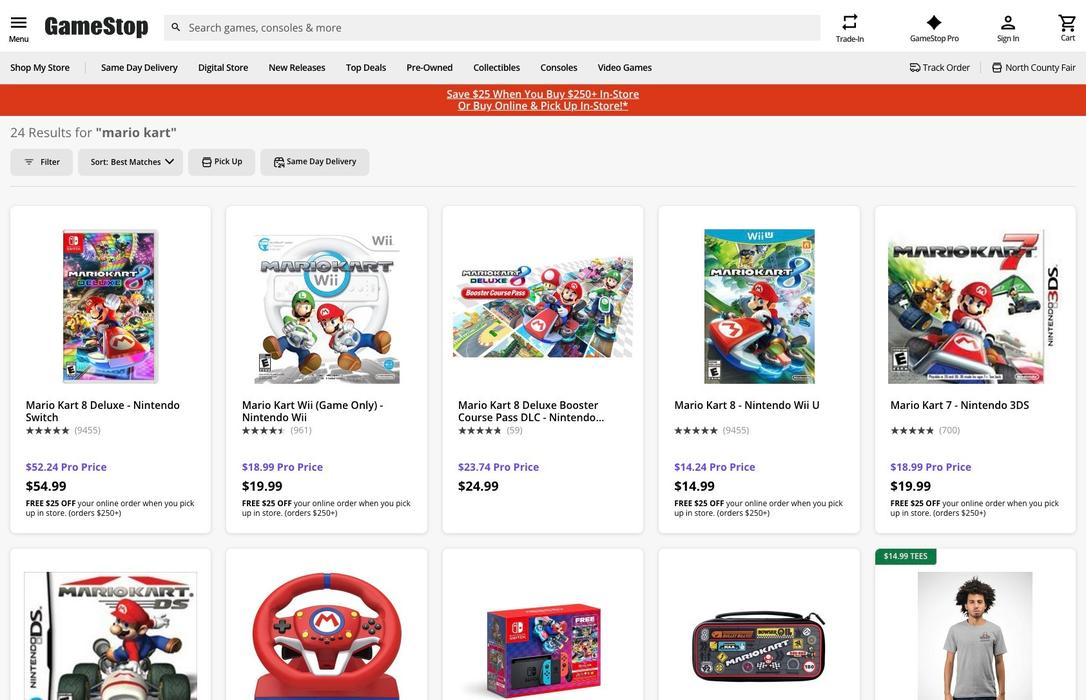 Task type: locate. For each thing, give the bounding box(es) containing it.
None search field
[[163, 15, 820, 41]]

gamestop image
[[45, 15, 148, 40]]



Task type: describe. For each thing, give the bounding box(es) containing it.
gamestop pro icon image
[[926, 15, 942, 30]]

Search games, consoles & more search field
[[189, 15, 797, 41]]



